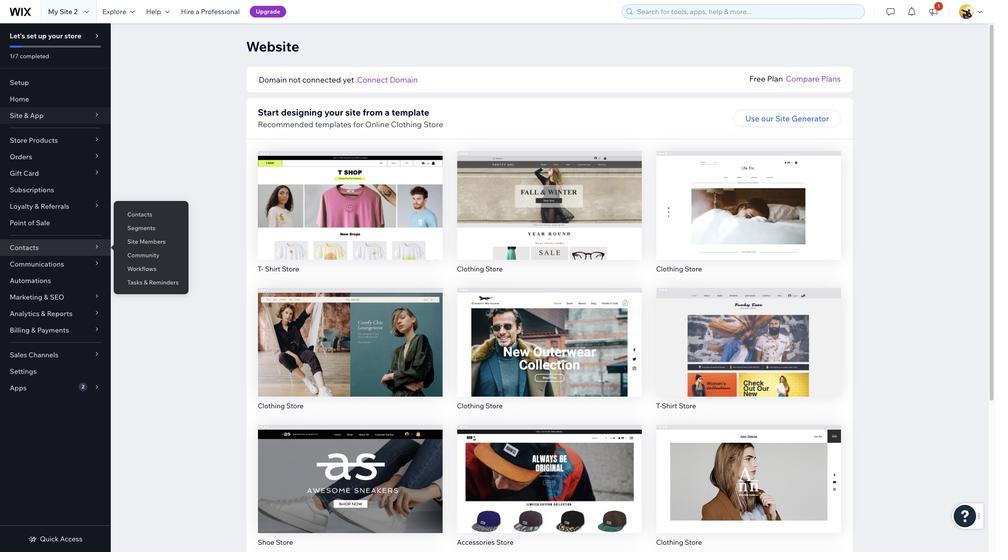 Task type: describe. For each thing, give the bounding box(es) containing it.
tasks & reminders
[[127, 279, 179, 286]]

billing
[[10, 326, 30, 335]]

marketing & seo
[[10, 293, 64, 302]]

free plan compare plans
[[750, 74, 841, 84]]

use
[[746, 114, 760, 123]]

for
[[353, 120, 364, 129]]

reminders
[[149, 279, 179, 286]]

start
[[258, 107, 279, 118]]

recommended
[[258, 120, 314, 129]]

shoe store
[[258, 539, 293, 548]]

accessories store
[[457, 539, 514, 548]]

billing & payments button
[[0, 322, 111, 339]]

& for tasks
[[144, 279, 148, 286]]

templates
[[315, 120, 352, 129]]

use our site generator button
[[734, 110, 841, 127]]

tasks
[[127, 279, 143, 286]]

point of sale link
[[0, 215, 111, 231]]

store products button
[[0, 132, 111, 149]]

a inside start designing your site from a template recommended templates for online clothing store
[[385, 107, 390, 118]]

settings
[[10, 368, 37, 376]]

home link
[[0, 91, 111, 107]]

communications
[[10, 260, 64, 269]]

seo
[[50, 293, 64, 302]]

hire
[[181, 7, 194, 16]]

payments
[[37, 326, 69, 335]]

workflows
[[127, 265, 157, 273]]

start designing your site from a template recommended templates for online clothing store
[[258, 107, 444, 129]]

site
[[346, 107, 361, 118]]

point of sale
[[10, 219, 50, 228]]

members
[[140, 238, 166, 246]]

compare
[[786, 74, 820, 84]]

contacts link
[[114, 207, 189, 223]]

& for site
[[24, 111, 28, 120]]

let's set up your store
[[10, 32, 81, 40]]

analytics & reports button
[[0, 306, 111, 322]]

billing & payments
[[10, 326, 69, 335]]

& for analytics
[[41, 310, 45, 318]]

t- shirt store
[[258, 265, 299, 274]]

quick access
[[40, 535, 82, 544]]

store inside dropdown button
[[10, 136, 27, 145]]

template
[[392, 107, 430, 118]]

setup
[[10, 78, 29, 87]]

communications button
[[0, 256, 111, 273]]

1 domain from the left
[[259, 75, 287, 85]]

gift card button
[[0, 165, 111, 182]]

automations link
[[0, 273, 111, 289]]

segments
[[127, 225, 156, 232]]

0 vertical spatial a
[[196, 7, 200, 16]]

my site 2
[[48, 7, 78, 16]]

hire a professional
[[181, 7, 240, 16]]

designing
[[281, 107, 323, 118]]

shirt for t-shirt store
[[662, 402, 678, 411]]

point
[[10, 219, 26, 228]]

1/7
[[10, 53, 19, 60]]

plans
[[822, 74, 841, 84]]

contacts button
[[0, 240, 111, 256]]

let's
[[10, 32, 25, 40]]

workflows link
[[114, 261, 189, 278]]

automations
[[10, 277, 51, 285]]

sales
[[10, 351, 27, 360]]

access
[[60, 535, 82, 544]]

help
[[146, 7, 161, 16]]

1 button
[[923, 0, 945, 23]]

subscriptions
[[10, 186, 54, 194]]

orders
[[10, 153, 32, 161]]

1
[[938, 3, 941, 9]]

analytics
[[10, 310, 39, 318]]

connect
[[357, 75, 388, 85]]

your inside sidebar element
[[48, 32, 63, 40]]

clothing inside start designing your site from a template recommended templates for online clothing store
[[391, 120, 422, 129]]

tasks & reminders link
[[114, 275, 189, 291]]

contacts for contacts 'link'
[[127, 211, 152, 218]]

use our site generator
[[746, 114, 830, 123]]



Task type: vqa. For each thing, say whether or not it's contained in the screenshot.
'Let's Go'
no



Task type: locate. For each thing, give the bounding box(es) containing it.
t- for t- shirt store
[[258, 265, 264, 274]]

store
[[424, 120, 444, 129], [10, 136, 27, 145], [282, 265, 299, 274], [486, 265, 503, 274], [685, 265, 702, 274], [287, 402, 304, 411], [486, 402, 503, 411], [679, 402, 696, 411], [276, 539, 293, 548], [497, 539, 514, 548], [685, 539, 702, 548]]

sales channels button
[[0, 347, 111, 364]]

& for marketing
[[44, 293, 48, 302]]

upgrade
[[256, 8, 280, 15]]

sale
[[36, 219, 50, 228]]

site inside button
[[776, 114, 790, 123]]

& inside 'link'
[[144, 279, 148, 286]]

connect domain button
[[357, 74, 418, 86]]

analytics & reports
[[10, 310, 73, 318]]

0 horizontal spatial t-
[[258, 265, 264, 274]]

& for billing
[[31, 326, 36, 335]]

& right billing
[[31, 326, 36, 335]]

1 horizontal spatial a
[[385, 107, 390, 118]]

connected
[[303, 75, 341, 85]]

clothing store
[[457, 265, 503, 274], [657, 265, 702, 274], [258, 402, 304, 411], [457, 402, 503, 411], [657, 539, 702, 548]]

2 down settings link
[[82, 384, 84, 390]]

loyalty & referrals
[[10, 202, 69, 211]]

domain right connect
[[390, 75, 418, 85]]

1 horizontal spatial t-
[[657, 402, 662, 411]]

professional
[[201, 7, 240, 16]]

domain
[[259, 75, 287, 85], [390, 75, 418, 85]]

a right hire
[[196, 7, 200, 16]]

a right 'from'
[[385, 107, 390, 118]]

up
[[38, 32, 47, 40]]

& right the loyalty at the top left
[[35, 202, 39, 211]]

website
[[246, 38, 300, 55]]

yet
[[343, 75, 354, 85]]

my
[[48, 7, 58, 16]]

2 inside sidebar element
[[82, 384, 84, 390]]

contacts for contacts popup button
[[10, 244, 39, 252]]

2
[[74, 7, 78, 16], [82, 384, 84, 390]]

your up templates
[[325, 107, 344, 118]]

free
[[750, 74, 766, 84]]

& inside "popup button"
[[31, 326, 36, 335]]

settings link
[[0, 364, 111, 380]]

referrals
[[41, 202, 69, 211]]

1 vertical spatial shirt
[[662, 402, 678, 411]]

loyalty & referrals button
[[0, 198, 111, 215]]

& left reports
[[41, 310, 45, 318]]

community
[[127, 252, 160, 259]]

contacts up segments
[[127, 211, 152, 218]]

upgrade button
[[250, 6, 286, 18]]

not
[[289, 75, 301, 85]]

shirt
[[265, 265, 281, 274], [662, 402, 678, 411]]

subscriptions link
[[0, 182, 111, 198]]

app
[[30, 111, 44, 120]]

1 horizontal spatial your
[[325, 107, 344, 118]]

a
[[196, 7, 200, 16], [385, 107, 390, 118]]

contacts up the communications
[[10, 244, 39, 252]]

& left app
[[24, 111, 28, 120]]

contacts
[[127, 211, 152, 218], [10, 244, 39, 252]]

0 horizontal spatial your
[[48, 32, 63, 40]]

1 horizontal spatial domain
[[390, 75, 418, 85]]

accessories
[[457, 539, 495, 548]]

plan
[[768, 74, 784, 84]]

t- for t-shirt store
[[657, 402, 662, 411]]

1 vertical spatial 2
[[82, 384, 84, 390]]

channels
[[29, 351, 59, 360]]

online
[[365, 120, 389, 129]]

site & app button
[[0, 107, 111, 124]]

0 vertical spatial your
[[48, 32, 63, 40]]

&
[[24, 111, 28, 120], [35, 202, 39, 211], [144, 279, 148, 286], [44, 293, 48, 302], [41, 310, 45, 318], [31, 326, 36, 335]]

set
[[27, 32, 37, 40]]

contacts inside popup button
[[10, 244, 39, 252]]

sidebar element
[[0, 23, 111, 553]]

domain not connected yet connect domain
[[259, 75, 418, 85]]

0 vertical spatial t-
[[258, 265, 264, 274]]

Search for tools, apps, help & more... field
[[635, 5, 862, 18]]

1 vertical spatial t-
[[657, 402, 662, 411]]

0 horizontal spatial 2
[[74, 7, 78, 16]]

& left the seo
[[44, 293, 48, 302]]

products
[[29, 136, 58, 145]]

card
[[23, 169, 39, 178]]

site inside popup button
[[10, 111, 22, 120]]

from
[[363, 107, 383, 118]]

quick access button
[[28, 535, 82, 544]]

compare plans button
[[786, 73, 841, 85]]

reports
[[47, 310, 73, 318]]

site right our in the top right of the page
[[776, 114, 790, 123]]

edit
[[343, 193, 358, 203], [542, 193, 557, 203], [742, 193, 756, 203], [343, 330, 358, 340], [542, 330, 557, 340], [742, 330, 756, 340], [343, 467, 358, 477], [542, 467, 557, 477], [742, 467, 756, 477]]

completed
[[20, 53, 49, 60]]

store products
[[10, 136, 58, 145]]

0 horizontal spatial a
[[196, 7, 200, 16]]

shirt for t- shirt store
[[265, 265, 281, 274]]

your inside start designing your site from a template recommended templates for online clothing store
[[325, 107, 344, 118]]

0 vertical spatial contacts
[[127, 211, 152, 218]]

0 horizontal spatial domain
[[259, 75, 287, 85]]

help button
[[140, 0, 175, 23]]

site down home
[[10, 111, 22, 120]]

apps
[[10, 384, 27, 393]]

clothing
[[391, 120, 422, 129], [457, 265, 484, 274], [657, 265, 684, 274], [258, 402, 285, 411], [457, 402, 484, 411], [657, 539, 684, 548]]

your
[[48, 32, 63, 40], [325, 107, 344, 118]]

site members
[[127, 238, 166, 246]]

0 horizontal spatial contacts
[[10, 244, 39, 252]]

marketing
[[10, 293, 42, 302]]

1 vertical spatial a
[[385, 107, 390, 118]]

gift card
[[10, 169, 39, 178]]

our
[[762, 114, 774, 123]]

& for loyalty
[[35, 202, 39, 211]]

1 horizontal spatial 2
[[82, 384, 84, 390]]

gift
[[10, 169, 22, 178]]

site members link
[[114, 234, 189, 250]]

domain left 'not'
[[259, 75, 287, 85]]

0 horizontal spatial shirt
[[265, 265, 281, 274]]

1/7 completed
[[10, 53, 49, 60]]

generator
[[792, 114, 830, 123]]

community link
[[114, 247, 189, 264]]

1 horizontal spatial shirt
[[662, 402, 678, 411]]

site & app
[[10, 111, 44, 120]]

1 vertical spatial your
[[325, 107, 344, 118]]

loyalty
[[10, 202, 33, 211]]

t-
[[258, 265, 264, 274], [657, 402, 662, 411]]

store inside start designing your site from a template recommended templates for online clothing store
[[424, 120, 444, 129]]

t-shirt store
[[657, 402, 696, 411]]

2 domain from the left
[[390, 75, 418, 85]]

store
[[64, 32, 81, 40]]

contacts inside 'link'
[[127, 211, 152, 218]]

your right up
[[48, 32, 63, 40]]

site down segments
[[127, 238, 138, 246]]

& right tasks
[[144, 279, 148, 286]]

2 right my
[[74, 7, 78, 16]]

explore
[[102, 7, 126, 16]]

sales channels
[[10, 351, 59, 360]]

hire a professional link
[[175, 0, 246, 23]]

setup link
[[0, 74, 111, 91]]

0 vertical spatial shirt
[[265, 265, 281, 274]]

of
[[28, 219, 34, 228]]

0 vertical spatial 2
[[74, 7, 78, 16]]

site right my
[[60, 7, 72, 16]]

shoe
[[258, 539, 274, 548]]

1 horizontal spatial contacts
[[127, 211, 152, 218]]

edit button
[[330, 189, 371, 207], [529, 189, 570, 207], [729, 189, 769, 207], [330, 326, 371, 344], [529, 326, 570, 344], [729, 326, 769, 344], [330, 463, 371, 481], [529, 463, 570, 481], [729, 463, 769, 481]]

1 vertical spatial contacts
[[10, 244, 39, 252]]



